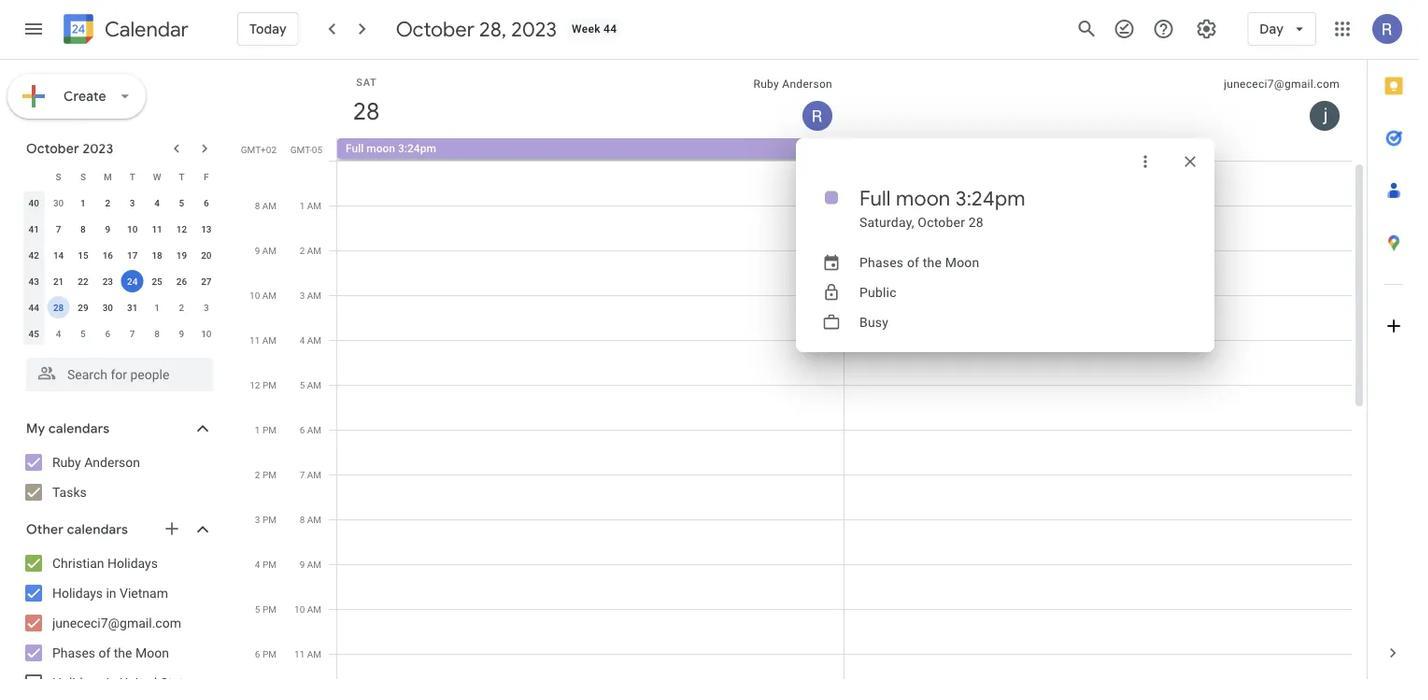 Task type: locate. For each thing, give the bounding box(es) containing it.
8 right november 7 element at the left
[[154, 328, 160, 339]]

0 vertical spatial ruby anderson
[[753, 78, 832, 91]]

4 pm from the top
[[262, 514, 277, 525]]

am left 3 am
[[262, 290, 277, 301]]

anderson inside 28 column header
[[782, 78, 832, 91]]

settings menu image
[[1195, 18, 1218, 40]]

1 horizontal spatial junececi7@gmail.com
[[1224, 78, 1340, 91]]

19 element
[[170, 244, 193, 266]]

7 right '2 pm'
[[300, 469, 305, 480]]

october down the full moon 3:24pm 'heading'
[[918, 214, 965, 230]]

45
[[28, 328, 39, 339]]

2 vertical spatial 28
[[53, 302, 64, 313]]

moon
[[366, 142, 395, 155], [896, 185, 951, 211]]

11 right '6 pm'
[[294, 648, 305, 660]]

anderson up full moon 3:24pm "row" at top
[[782, 78, 832, 91]]

2 left november 3 'element'
[[179, 302, 184, 313]]

0 vertical spatial junececi7@gmail.com
[[1224, 78, 1340, 91]]

0 vertical spatial of
[[907, 255, 919, 270]]

2023
[[511, 16, 557, 42], [83, 140, 113, 157]]

sat
[[356, 76, 377, 88]]

1 horizontal spatial ruby
[[753, 78, 779, 91]]

october up september 30 element
[[26, 140, 79, 157]]

8 am
[[255, 200, 277, 211], [300, 514, 321, 525]]

row group
[[21, 190, 219, 347]]

1 horizontal spatial 44
[[604, 22, 617, 36]]

7 pm from the top
[[262, 648, 277, 660]]

1 horizontal spatial 30
[[102, 302, 113, 313]]

cell
[[337, 161, 845, 680], [845, 161, 1352, 680]]

1 s from the left
[[56, 171, 61, 182]]

0 vertical spatial october
[[396, 16, 475, 42]]

october 2023 grid
[[18, 163, 219, 347]]

10 right 5 pm
[[294, 604, 305, 615]]

9 am
[[255, 245, 277, 256], [300, 559, 321, 570]]

3 up 10 element
[[130, 197, 135, 208]]

5 right 12 pm
[[300, 379, 305, 391]]

1 vertical spatial holidays
[[52, 585, 103, 601]]

0 horizontal spatial 9 am
[[255, 245, 277, 256]]

1 horizontal spatial 2023
[[511, 16, 557, 42]]

moon down full moon 3:24pm saturday, october 28
[[945, 255, 980, 270]]

1 horizontal spatial the
[[923, 255, 942, 270]]

am
[[262, 200, 277, 211], [307, 200, 321, 211], [262, 245, 277, 256], [307, 245, 321, 256], [262, 290, 277, 301], [307, 290, 321, 301], [262, 334, 277, 346], [307, 334, 321, 346], [307, 379, 321, 391], [307, 424, 321, 435], [307, 469, 321, 480], [307, 514, 321, 525], [307, 559, 321, 570], [307, 604, 321, 615], [307, 648, 321, 660]]

calendars for other calendars
[[67, 521, 128, 538]]

0 horizontal spatial october
[[26, 140, 79, 157]]

1 horizontal spatial moon
[[896, 185, 951, 211]]

3:24pm inside button
[[398, 142, 436, 155]]

2 pm from the top
[[262, 424, 277, 435]]

12 right 11 element
[[176, 223, 187, 235]]

7 right 41 in the left of the page
[[56, 223, 61, 235]]

0 horizontal spatial phases of the moon
[[52, 645, 169, 661]]

7 for november 7 element at the left
[[130, 328, 135, 339]]

of
[[907, 255, 919, 270], [99, 645, 111, 661]]

0 horizontal spatial holidays
[[52, 585, 103, 601]]

pm up 5 pm
[[262, 559, 277, 570]]

11 am right '6 pm'
[[294, 648, 321, 660]]

7 am
[[300, 469, 321, 480]]

0 horizontal spatial phases
[[52, 645, 95, 661]]

44
[[604, 22, 617, 36], [28, 302, 39, 313]]

2
[[105, 197, 110, 208], [300, 245, 305, 256], [179, 302, 184, 313], [255, 469, 260, 480]]

3 down 2 am
[[300, 290, 305, 301]]

9 right 20 element
[[255, 245, 260, 256]]

calendar
[[105, 16, 189, 43]]

t right w
[[179, 171, 184, 182]]

holidays down christian on the bottom left of page
[[52, 585, 103, 601]]

moon inside full moon 3:24pm saturday, october 28
[[896, 185, 951, 211]]

calendars
[[48, 420, 110, 437], [67, 521, 128, 538]]

28 grid
[[239, 60, 1367, 680]]

2 vertical spatial 11
[[294, 648, 305, 660]]

0 vertical spatial phases
[[860, 255, 904, 270]]

of down holidays in vietnam at the left bottom of the page
[[99, 645, 111, 661]]

full inside button
[[346, 142, 364, 155]]

28 down sat
[[352, 96, 378, 127]]

0 vertical spatial 44
[[604, 22, 617, 36]]

1 horizontal spatial 28
[[352, 96, 378, 127]]

row group inside "october 2023" grid
[[21, 190, 219, 347]]

moon down "vietnam"
[[135, 645, 169, 661]]

of inside "other calendars" list
[[99, 645, 111, 661]]

0 vertical spatial 9 am
[[255, 245, 277, 256]]

full moon 3:24pm button
[[337, 138, 833, 159]]

calendar element
[[60, 10, 189, 51]]

8 left 1 am
[[255, 200, 260, 211]]

2 up 3 am
[[300, 245, 305, 256]]

1 down 12 pm
[[255, 424, 260, 435]]

1 horizontal spatial moon
[[945, 255, 980, 270]]

0 horizontal spatial 3:24pm
[[398, 142, 436, 155]]

holidays up "vietnam"
[[107, 555, 158, 571]]

phases
[[860, 255, 904, 270], [52, 645, 95, 661]]

3 inside 'element'
[[204, 302, 209, 313]]

0 vertical spatial 2023
[[511, 16, 557, 42]]

full moon 3:24pm saturday, october 28
[[860, 185, 1026, 230]]

october for october 2023
[[26, 140, 79, 157]]

10 am
[[249, 290, 277, 301], [294, 604, 321, 615]]

add other calendars image
[[163, 519, 181, 538]]

1 vertical spatial 30
[[102, 302, 113, 313]]

junececi7@gmail.com down in
[[52, 615, 181, 631]]

calendars up 'christian holidays'
[[67, 521, 128, 538]]

phases of the moon up public
[[860, 255, 980, 270]]

28 down the full moon 3:24pm 'heading'
[[969, 214, 984, 230]]

3 up 4 pm
[[255, 514, 260, 525]]

None search field
[[0, 350, 232, 391]]

6 for 6 pm
[[255, 648, 260, 660]]

0 horizontal spatial 28
[[53, 302, 64, 313]]

1 vertical spatial 2023
[[83, 140, 113, 157]]

1 horizontal spatial 7
[[130, 328, 135, 339]]

0 horizontal spatial ruby
[[52, 455, 81, 470]]

3 am
[[300, 290, 321, 301]]

1 horizontal spatial s
[[80, 171, 86, 182]]

14
[[53, 249, 64, 261]]

1 horizontal spatial 9 am
[[300, 559, 321, 570]]

phases of the moon
[[860, 255, 980, 270], [52, 645, 169, 661]]

28
[[352, 96, 378, 127], [969, 214, 984, 230], [53, 302, 64, 313]]

calendars right the "my"
[[48, 420, 110, 437]]

ruby
[[753, 78, 779, 91], [52, 455, 81, 470]]

7
[[56, 223, 61, 235], [130, 328, 135, 339], [300, 469, 305, 480]]

5
[[179, 197, 184, 208], [80, 328, 86, 339], [300, 379, 305, 391], [255, 604, 260, 615]]

24 cell
[[120, 268, 145, 294]]

1 horizontal spatial 8 am
[[300, 514, 321, 525]]

8 am left 1 am
[[255, 200, 277, 211]]

1 horizontal spatial 12
[[250, 379, 260, 391]]

1 vertical spatial 44
[[28, 302, 39, 313]]

phases up public
[[860, 255, 904, 270]]

5 up '6 pm'
[[255, 604, 260, 615]]

1 vertical spatial moon
[[135, 645, 169, 661]]

1 vertical spatial moon
[[896, 185, 951, 211]]

moon inside button
[[366, 142, 395, 155]]

ruby anderson inside my calendars list
[[52, 455, 140, 470]]

1 vertical spatial 9 am
[[300, 559, 321, 570]]

2 horizontal spatial 7
[[300, 469, 305, 480]]

28 element
[[47, 296, 70, 319]]

0 vertical spatial moon
[[366, 142, 395, 155]]

2 t from the left
[[179, 171, 184, 182]]

26
[[176, 276, 187, 287]]

full moon 3:24pm row
[[329, 138, 1367, 161]]

october 2023
[[26, 140, 113, 157]]

phases down holidays in vietnam at the left bottom of the page
[[52, 645, 95, 661]]

1 horizontal spatial full
[[860, 185, 891, 211]]

the
[[923, 255, 942, 270], [114, 645, 132, 661]]

1 left november 2 element
[[154, 302, 160, 313]]

1 pm
[[255, 424, 277, 435]]

0 horizontal spatial moon
[[135, 645, 169, 661]]

1 horizontal spatial holidays
[[107, 555, 158, 571]]

1 vertical spatial phases
[[52, 645, 95, 661]]

pm up 4 pm
[[262, 514, 277, 525]]

gmt-
[[290, 144, 312, 155]]

7 inside november 7 element
[[130, 328, 135, 339]]

9
[[105, 223, 110, 235], [255, 245, 260, 256], [179, 328, 184, 339], [300, 559, 305, 570]]

calendars inside my calendars "dropdown button"
[[48, 420, 110, 437]]

2 for november 2 element
[[179, 302, 184, 313]]

6
[[204, 197, 209, 208], [105, 328, 110, 339], [300, 424, 305, 435], [255, 648, 260, 660]]

0 vertical spatial 3:24pm
[[398, 142, 436, 155]]

6 am
[[300, 424, 321, 435]]

18 element
[[146, 244, 168, 266]]

row containing 44
[[21, 294, 219, 320]]

4 for 4 am
[[300, 334, 305, 346]]

row containing 43
[[21, 268, 219, 294]]

14 element
[[47, 244, 70, 266]]

6 right november 5 element
[[105, 328, 110, 339]]

8 am right 3 pm
[[300, 514, 321, 525]]

sat 28
[[352, 76, 378, 127]]

my calendars list
[[4, 448, 232, 507]]

pm left 5 am
[[262, 379, 277, 391]]

anderson
[[782, 78, 832, 91], [84, 455, 140, 470]]

m
[[104, 171, 112, 182]]

today
[[249, 21, 287, 37]]

week 44
[[572, 22, 617, 36]]

4 down 3 am
[[300, 334, 305, 346]]

0 horizontal spatial 12
[[176, 223, 187, 235]]

anderson inside my calendars list
[[84, 455, 140, 470]]

moon for full moon 3:24pm
[[366, 142, 395, 155]]

8
[[255, 200, 260, 211], [80, 223, 86, 235], [154, 328, 160, 339], [300, 514, 305, 525]]

12 inside 12 element
[[176, 223, 187, 235]]

30
[[53, 197, 64, 208], [102, 302, 113, 313]]

1 vertical spatial the
[[114, 645, 132, 661]]

full
[[346, 142, 364, 155], [860, 185, 891, 211]]

full for full moon 3:24pm
[[346, 142, 364, 155]]

2 down 1 pm
[[255, 469, 260, 480]]

0 horizontal spatial 11
[[152, 223, 162, 235]]

holidays
[[107, 555, 158, 571], [52, 585, 103, 601]]

1 vertical spatial full
[[860, 185, 891, 211]]

2 down m
[[105, 197, 110, 208]]

october inside full moon 3:24pm saturday, october 28
[[918, 214, 965, 230]]

full up saturday,
[[860, 185, 891, 211]]

0 horizontal spatial anderson
[[84, 455, 140, 470]]

16 element
[[97, 244, 119, 266]]

4 up 5 pm
[[255, 559, 260, 570]]

8 inside november 8 'element'
[[154, 328, 160, 339]]

0 vertical spatial the
[[923, 255, 942, 270]]

44 left 28 element
[[28, 302, 39, 313]]

5 for 5 pm
[[255, 604, 260, 615]]

6 for november 6 element
[[105, 328, 110, 339]]

10 element
[[121, 218, 144, 240]]

29
[[78, 302, 88, 313]]

0 horizontal spatial 7
[[56, 223, 61, 235]]

0 vertical spatial full
[[346, 142, 364, 155]]

12
[[176, 223, 187, 235], [250, 379, 260, 391]]

13
[[201, 223, 212, 235]]

tasks
[[52, 484, 87, 500]]

6 down 5 pm
[[255, 648, 260, 660]]

4 for november 4 element
[[56, 328, 61, 339]]

november 6 element
[[97, 322, 119, 345]]

3:24pm inside full moon 3:24pm saturday, october 28
[[955, 185, 1026, 211]]

0 vertical spatial 12
[[176, 223, 187, 235]]

am up 6 am
[[307, 379, 321, 391]]

3:24pm for full moon 3:24pm saturday, october 28
[[955, 185, 1026, 211]]

7 inside 28 grid
[[300, 469, 305, 480]]

1 vertical spatial anderson
[[84, 455, 140, 470]]

0 vertical spatial ruby
[[753, 78, 779, 91]]

1 pm from the top
[[262, 379, 277, 391]]

8 right 3 pm
[[300, 514, 305, 525]]

1 vertical spatial ruby anderson
[[52, 455, 140, 470]]

0 horizontal spatial s
[[56, 171, 61, 182]]

1 vertical spatial october
[[26, 140, 79, 157]]

3 pm
[[255, 514, 277, 525]]

11 am up 12 pm
[[249, 334, 277, 346]]

0 horizontal spatial 8 am
[[255, 200, 277, 211]]

6 inside november 6 element
[[105, 328, 110, 339]]

0 vertical spatial 7
[[56, 223, 61, 235]]

16
[[102, 249, 113, 261]]

3
[[130, 197, 135, 208], [300, 290, 305, 301], [204, 302, 209, 313], [255, 514, 260, 525]]

1 vertical spatial 28
[[969, 214, 984, 230]]

moon
[[945, 255, 980, 270], [135, 645, 169, 661]]

1 horizontal spatial 3:24pm
[[955, 185, 1026, 211]]

moon down saturday, october 28 element
[[366, 142, 395, 155]]

7 right november 6 element
[[130, 328, 135, 339]]

13 element
[[195, 218, 218, 240]]

1 vertical spatial of
[[99, 645, 111, 661]]

row group containing 40
[[21, 190, 219, 347]]

11 right 10 element
[[152, 223, 162, 235]]

the down full moon 3:24pm saturday, october 28
[[923, 255, 942, 270]]

phases inside "other calendars" list
[[52, 645, 95, 661]]

Search for people text field
[[37, 358, 202, 391]]

ruby anderson inside 28 column header
[[753, 78, 832, 91]]

6 pm from the top
[[262, 604, 277, 615]]

1 vertical spatial junececi7@gmail.com
[[52, 615, 181, 631]]

calendars inside other calendars dropdown button
[[67, 521, 128, 538]]

3:24pm
[[398, 142, 436, 155], [955, 185, 1026, 211]]

11 up 12 pm
[[249, 334, 260, 346]]

1 vertical spatial phases of the moon
[[52, 645, 169, 661]]

2 vertical spatial 7
[[300, 469, 305, 480]]

1
[[80, 197, 86, 208], [300, 200, 305, 211], [154, 302, 160, 313], [255, 424, 260, 435]]

1 horizontal spatial ruby anderson
[[753, 78, 832, 91]]

pm for 12 pm
[[262, 379, 277, 391]]

s up september 30 element
[[56, 171, 61, 182]]

my calendars
[[26, 420, 110, 437]]

31
[[127, 302, 138, 313]]

31 element
[[121, 296, 144, 319]]

pm for 5 pm
[[262, 604, 277, 615]]

2 vertical spatial october
[[918, 214, 965, 230]]

create
[[64, 88, 106, 105]]

row
[[329, 161, 1352, 680], [21, 163, 219, 190], [21, 190, 219, 216], [21, 216, 219, 242], [21, 242, 219, 268], [21, 268, 219, 294], [21, 294, 219, 320], [21, 320, 219, 347]]

s
[[56, 171, 61, 182], [80, 171, 86, 182]]

full inside full moon 3:24pm saturday, october 28
[[860, 185, 891, 211]]

28 column header
[[337, 60, 845, 138]]

44 inside "october 2023" grid
[[28, 302, 39, 313]]

0 horizontal spatial moon
[[366, 142, 395, 155]]

4 up 11 element
[[154, 197, 160, 208]]

10 am right 5 pm
[[294, 604, 321, 615]]

busy
[[860, 314, 889, 330]]

21 element
[[47, 270, 70, 292]]

05
[[312, 144, 322, 155]]

28 left the 29
[[53, 302, 64, 313]]

row containing 45
[[21, 320, 219, 347]]

4 left november 5 element
[[56, 328, 61, 339]]

of down saturday,
[[907, 255, 919, 270]]

tab list
[[1368, 60, 1419, 627]]

1 vertical spatial 11 am
[[294, 648, 321, 660]]

4
[[154, 197, 160, 208], [56, 328, 61, 339], [300, 334, 305, 346], [255, 559, 260, 570]]

5 for 5 am
[[300, 379, 305, 391]]

3 pm from the top
[[262, 469, 277, 480]]

pm down 5 pm
[[262, 648, 277, 660]]

11
[[152, 223, 162, 235], [249, 334, 260, 346], [294, 648, 305, 660]]

the down in
[[114, 645, 132, 661]]

0 horizontal spatial of
[[99, 645, 111, 661]]

ruby anderson
[[753, 78, 832, 91], [52, 455, 140, 470]]

26 element
[[170, 270, 193, 292]]

30 right 40
[[53, 197, 64, 208]]

junececi7@gmail.com down day popup button
[[1224, 78, 1340, 91]]

1 horizontal spatial t
[[179, 171, 184, 182]]

t left w
[[130, 171, 135, 182]]

1 horizontal spatial october
[[396, 16, 475, 42]]

pm left 7 am
[[262, 469, 277, 480]]

2 horizontal spatial 28
[[969, 214, 984, 230]]

1 up 2 am
[[300, 200, 305, 211]]

am right '6 pm'
[[307, 648, 321, 660]]

november 3 element
[[195, 296, 218, 319]]

44 right week
[[604, 22, 617, 36]]

ruby anderson down my calendars "dropdown button"
[[52, 455, 140, 470]]

1 horizontal spatial 11
[[249, 334, 260, 346]]

0 horizontal spatial the
[[114, 645, 132, 661]]

phases of the moon inside "other calendars" list
[[52, 645, 169, 661]]

30 element
[[97, 296, 119, 319]]

christian
[[52, 555, 104, 571]]

pm
[[262, 379, 277, 391], [262, 424, 277, 435], [262, 469, 277, 480], [262, 514, 277, 525], [262, 559, 277, 570], [262, 604, 277, 615], [262, 648, 277, 660]]

moon up saturday,
[[896, 185, 951, 211]]

ruby inside 28 column header
[[753, 78, 779, 91]]

5 pm from the top
[[262, 559, 277, 570]]

12 up 1 pm
[[250, 379, 260, 391]]

other
[[26, 521, 64, 538]]

row inside 28 grid
[[329, 161, 1352, 680]]

junececi7@gmail.com
[[1224, 78, 1340, 91], [52, 615, 181, 631]]

9 am right 4 pm
[[300, 559, 321, 570]]

1 horizontal spatial phases of the moon
[[860, 255, 980, 270]]

6 right 1 pm
[[300, 424, 305, 435]]

1 vertical spatial 3:24pm
[[955, 185, 1026, 211]]

0 vertical spatial holidays
[[107, 555, 158, 571]]

am up 7 am
[[307, 424, 321, 435]]

0 horizontal spatial t
[[130, 171, 135, 182]]

12 inside 28 grid
[[250, 379, 260, 391]]

2 horizontal spatial october
[[918, 214, 965, 230]]

1 horizontal spatial anderson
[[782, 78, 832, 91]]

0 vertical spatial 11
[[152, 223, 162, 235]]

3 for 3 am
[[300, 290, 305, 301]]

november 1 element
[[146, 296, 168, 319]]

0 horizontal spatial full
[[346, 142, 364, 155]]

0 horizontal spatial 44
[[28, 302, 39, 313]]

phases of the moon down holidays in vietnam at the left bottom of the page
[[52, 645, 169, 661]]

10
[[127, 223, 138, 235], [249, 290, 260, 301], [201, 328, 212, 339], [294, 604, 305, 615]]

6 pm
[[255, 648, 277, 660]]

2 for 2 pm
[[255, 469, 260, 480]]

0 vertical spatial 8 am
[[255, 200, 277, 211]]

1 vertical spatial 8 am
[[300, 514, 321, 525]]

saturday, october 28 element
[[345, 90, 388, 133]]

0 horizontal spatial ruby anderson
[[52, 455, 140, 470]]

1 horizontal spatial 10 am
[[294, 604, 321, 615]]

november 10 element
[[195, 322, 218, 345]]

my
[[26, 420, 45, 437]]

am left 1 am
[[262, 200, 277, 211]]

moon for full moon 3:24pm saturday, october 28
[[896, 185, 951, 211]]

5 am
[[300, 379, 321, 391]]

5 left november 6 element
[[80, 328, 86, 339]]

30 right 29 element on the top
[[102, 302, 113, 313]]

0 vertical spatial calendars
[[48, 420, 110, 437]]

17 element
[[121, 244, 144, 266]]

1 vertical spatial 12
[[250, 379, 260, 391]]

10 am left 3 am
[[249, 290, 277, 301]]

2 for 2 am
[[300, 245, 305, 256]]

29 element
[[72, 296, 94, 319]]



Task type: describe. For each thing, give the bounding box(es) containing it.
november 8 element
[[146, 322, 168, 345]]

pm for 1 pm
[[262, 424, 277, 435]]

3:24pm for full moon 3:24pm
[[398, 142, 436, 155]]

full moon 3:24pm
[[346, 142, 436, 155]]

40
[[28, 197, 39, 208]]

am down 3 am
[[307, 334, 321, 346]]

9 right 4 pm
[[300, 559, 305, 570]]

junececi7@gmail.com inside 28 grid
[[1224, 78, 1340, 91]]

18
[[152, 249, 162, 261]]

10 right november 3 'element'
[[249, 290, 260, 301]]

am left 2 am
[[262, 245, 277, 256]]

october for october 28, 2023
[[396, 16, 475, 42]]

12 pm
[[250, 379, 277, 391]]

pm for 2 pm
[[262, 469, 277, 480]]

15 element
[[72, 244, 94, 266]]

2 pm
[[255, 469, 277, 480]]

1 for 1 pm
[[255, 424, 260, 435]]

0 vertical spatial moon
[[945, 255, 980, 270]]

row containing 41
[[21, 216, 219, 242]]

42
[[28, 249, 39, 261]]

22
[[78, 276, 88, 287]]

november 7 element
[[121, 322, 144, 345]]

1 vertical spatial 11
[[249, 334, 260, 346]]

0 vertical spatial 10 am
[[249, 290, 277, 301]]

43
[[28, 276, 39, 287]]

f
[[204, 171, 209, 182]]

28 inside 28 column header
[[352, 96, 378, 127]]

calendars for my calendars
[[48, 420, 110, 437]]

20 element
[[195, 244, 218, 266]]

0 vertical spatial phases of the moon
[[860, 255, 980, 270]]

day
[[1260, 21, 1284, 37]]

10 left 11 element
[[127, 223, 138, 235]]

2 s from the left
[[80, 171, 86, 182]]

5 pm
[[255, 604, 277, 615]]

november 2 element
[[170, 296, 193, 319]]

6 for 6 am
[[300, 424, 305, 435]]

am down 6 am
[[307, 469, 321, 480]]

6 down f
[[204, 197, 209, 208]]

1 am
[[300, 200, 321, 211]]

12 for 12
[[176, 223, 187, 235]]

am up 2 am
[[307, 200, 321, 211]]

1 right september 30 element
[[80, 197, 86, 208]]

19
[[176, 249, 187, 261]]

november 5 element
[[72, 322, 94, 345]]

1 for 1 am
[[300, 200, 305, 211]]

4 am
[[300, 334, 321, 346]]

0 horizontal spatial 2023
[[83, 140, 113, 157]]

the inside list
[[114, 645, 132, 661]]

in
[[106, 585, 116, 601]]

october 28, 2023
[[396, 16, 557, 42]]

row containing s
[[21, 163, 219, 190]]

am up 3 am
[[307, 245, 321, 256]]

23 element
[[97, 270, 119, 292]]

full moon 3:24pm heading
[[860, 185, 1026, 211]]

pm for 3 pm
[[262, 514, 277, 525]]

12 element
[[170, 218, 193, 240]]

30 for september 30 element
[[53, 197, 64, 208]]

am right 4 pm
[[307, 559, 321, 570]]

4 pm
[[255, 559, 277, 570]]

calendar heading
[[101, 16, 189, 43]]

1 horizontal spatial of
[[907, 255, 919, 270]]

3 for 3 pm
[[255, 514, 260, 525]]

am down 7 am
[[307, 514, 321, 525]]

27 element
[[195, 270, 218, 292]]

am down 2 am
[[307, 290, 321, 301]]

24
[[127, 276, 138, 287]]

september 30 element
[[47, 192, 70, 214]]

9 left november 10 element
[[179, 328, 184, 339]]

christian holidays
[[52, 555, 158, 571]]

public
[[860, 284, 897, 300]]

8 up 15 element
[[80, 223, 86, 235]]

28 cell
[[46, 294, 71, 320]]

main drawer image
[[22, 18, 45, 40]]

vietnam
[[120, 585, 168, 601]]

row containing 40
[[21, 190, 219, 216]]

gmt+02
[[241, 144, 277, 155]]

30 for 30 element
[[102, 302, 113, 313]]

5 for november 5 element
[[80, 328, 86, 339]]

21
[[53, 276, 64, 287]]

28,
[[479, 16, 506, 42]]

1 t from the left
[[130, 171, 135, 182]]

25 element
[[146, 270, 168, 292]]

1 horizontal spatial 11 am
[[294, 648, 321, 660]]

w
[[153, 171, 161, 182]]

22 element
[[72, 270, 94, 292]]

17
[[127, 249, 138, 261]]

other calendars button
[[4, 515, 232, 545]]

today button
[[237, 7, 299, 51]]

full for full moon 3:24pm saturday, october 28
[[860, 185, 891, 211]]

27
[[201, 276, 212, 287]]

holidays in vietnam
[[52, 585, 168, 601]]

pm for 6 pm
[[262, 648, 277, 660]]

9 left 10 element
[[105, 223, 110, 235]]

25
[[152, 276, 162, 287]]

5 up 12 element
[[179, 197, 184, 208]]

junececi7@gmail.com inside "other calendars" list
[[52, 615, 181, 631]]

28 inside 28 element
[[53, 302, 64, 313]]

am left 4 am
[[262, 334, 277, 346]]

row containing 42
[[21, 242, 219, 268]]

1 for the 'november 1' element
[[154, 302, 160, 313]]

pm for 4 pm
[[262, 559, 277, 570]]

20
[[201, 249, 212, 261]]

day button
[[1248, 7, 1316, 51]]

other calendars list
[[4, 548, 232, 680]]

12 for 12 pm
[[250, 379, 260, 391]]

week
[[572, 22, 601, 36]]

create button
[[7, 74, 146, 119]]

moon inside "other calendars" list
[[135, 645, 169, 661]]

saturday,
[[860, 214, 914, 230]]

november 4 element
[[47, 322, 70, 345]]

11 inside "row group"
[[152, 223, 162, 235]]

7 for 7 am
[[300, 469, 305, 480]]

1 cell from the left
[[337, 161, 845, 680]]

24, today element
[[121, 270, 144, 292]]

am right 5 pm
[[307, 604, 321, 615]]

2 cell from the left
[[845, 161, 1352, 680]]

4 for 4 pm
[[255, 559, 260, 570]]

15
[[78, 249, 88, 261]]

1 vertical spatial 10 am
[[294, 604, 321, 615]]

10 right november 9 element
[[201, 328, 212, 339]]

other calendars
[[26, 521, 128, 538]]

0 vertical spatial 11 am
[[249, 334, 277, 346]]

3 for november 3 'element'
[[204, 302, 209, 313]]

november 9 element
[[170, 322, 193, 345]]

23
[[102, 276, 113, 287]]

my calendars button
[[4, 414, 232, 444]]

41
[[28, 223, 39, 235]]

gmt-05
[[290, 144, 322, 155]]

2 am
[[300, 245, 321, 256]]

28 inside full moon 3:24pm saturday, october 28
[[969, 214, 984, 230]]

ruby inside my calendars list
[[52, 455, 81, 470]]

11 element
[[146, 218, 168, 240]]



Task type: vqa. For each thing, say whether or not it's contained in the screenshot.
November 8 element
yes



